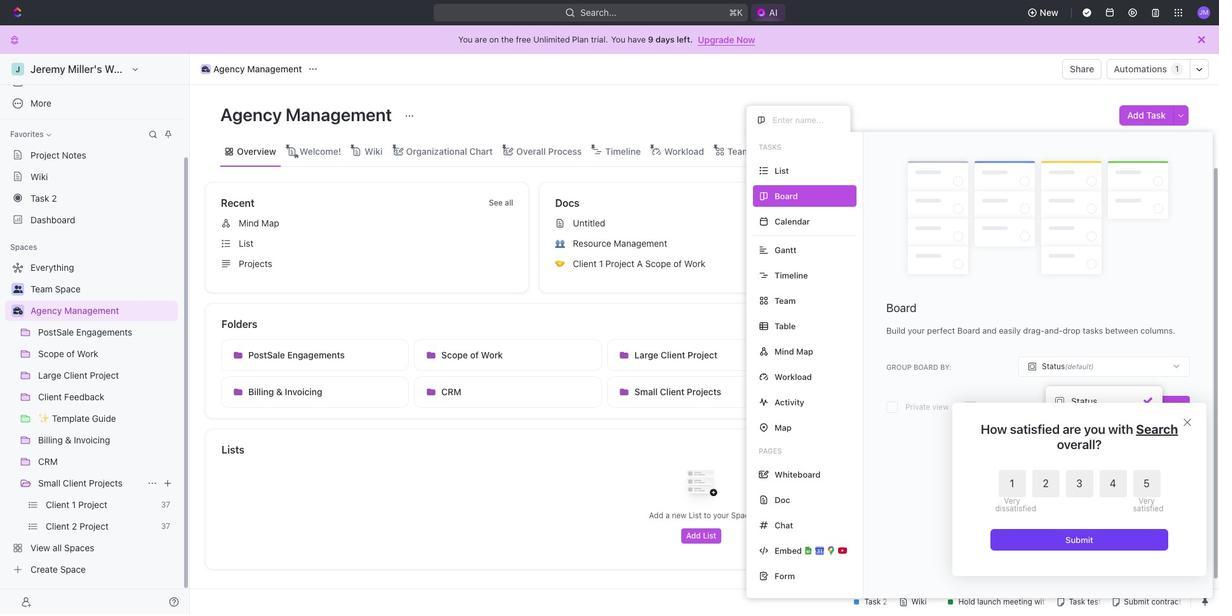 Task type: vqa. For each thing, say whether or not it's contained in the screenshot.
afternoon, on the top left of the page
no



Task type: describe. For each thing, give the bounding box(es) containing it.
resources button
[[890, 196, 1165, 211]]

add task
[[1128, 110, 1166, 121]]

‎task 2 link
[[5, 188, 178, 208]]

timeline inside timeline 'link'
[[605, 146, 641, 157]]

you are on the free unlimited plan trial. you have 9 days left. upgrade now
[[458, 34, 755, 45]]

billing
[[248, 387, 274, 398]]

× dialog
[[953, 403, 1207, 577]]

1 horizontal spatial work
[[685, 259, 706, 269]]

map inside 'link'
[[261, 218, 279, 229]]

with
[[1109, 422, 1134, 437]]

work inside 'scope of work' button
[[481, 350, 503, 361]]

2 see all button from the left
[[801, 196, 835, 211]]

Enter name... field
[[772, 114, 840, 126]]

2 see from the left
[[806, 198, 819, 208]]

add list button
[[681, 529, 722, 544]]

are inside you are on the free unlimited plan trial. you have 9 days left. upgrade now
[[475, 34, 487, 44]]

small client projects link
[[38, 474, 142, 494]]

client 1 project a scope of work
[[573, 259, 706, 269]]

gantt
[[775, 245, 797, 255]]

1 you from the left
[[458, 34, 473, 44]]

project inside "link"
[[30, 150, 60, 160]]

due date button
[[1051, 473, 1158, 494]]

agency management link inside tree
[[30, 301, 175, 321]]

satisfied for how
[[1010, 422, 1060, 437]]

welcome!
[[300, 146, 341, 157]]

how satisfied are you with search
[[981, 422, 1179, 437]]

task
[[1147, 110, 1166, 121]]

0 vertical spatial to
[[1056, 244, 1063, 254]]

untitled
[[573, 218, 606, 229]]

resources
[[890, 198, 941, 209]]

overview link
[[234, 143, 276, 160]]

business time image inside sidebar navigation
[[13, 307, 23, 315]]

calendar
[[775, 216, 810, 226]]

left.
[[677, 34, 693, 44]]

very for 5
[[1139, 497, 1155, 506]]

1 vertical spatial mind map
[[775, 346, 814, 357]]

1 horizontal spatial mind
[[775, 346, 794, 357]]

of inside button
[[470, 350, 479, 361]]

lists button
[[221, 443, 1183, 458]]

client inside 'button'
[[660, 387, 685, 398]]

0 vertical spatial scope
[[645, 259, 671, 269]]

add for add a new list to your space
[[649, 511, 664, 521]]

1 vertical spatial 1
[[599, 259, 603, 269]]

add board
[[1134, 403, 1175, 413]]

now
[[737, 34, 755, 45]]

activity
[[775, 397, 805, 407]]

1 vertical spatial agency management
[[220, 104, 396, 125]]

0 vertical spatial board
[[887, 302, 917, 315]]

drop files here to attach
[[997, 244, 1090, 254]]

1 vertical spatial agency
[[220, 104, 282, 125]]

0 vertical spatial agency management
[[213, 64, 302, 74]]

days
[[656, 34, 675, 44]]

overall process link
[[514, 143, 582, 160]]

list inside button
[[703, 532, 717, 541]]

client feedback button
[[801, 340, 989, 372]]

status button
[[1051, 392, 1158, 412]]

add task button
[[1120, 105, 1174, 126]]

timeline link
[[603, 143, 641, 160]]

date
[[1090, 478, 1109, 488]]

on
[[489, 34, 499, 44]]

docs
[[555, 198, 580, 209]]

add a new list to your space
[[649, 511, 754, 521]]

upgrade now link
[[698, 34, 755, 45]]

sidebar navigation
[[0, 54, 190, 615]]

postsale engagements
[[248, 350, 345, 361]]

overall process
[[516, 146, 582, 157]]

2 vertical spatial map
[[775, 423, 792, 433]]

1 horizontal spatial wiki link
[[362, 143, 383, 160]]

0 horizontal spatial team
[[728, 146, 750, 157]]

chart
[[470, 146, 493, 157]]

‎task
[[30, 193, 49, 204]]

4
[[1110, 478, 1117, 490]]

workload link
[[662, 143, 704, 160]]

large
[[635, 350, 659, 361]]

submit button
[[991, 530, 1169, 551]]

1 see from the left
[[489, 198, 503, 208]]

⌘k
[[730, 7, 743, 18]]

2 see all from the left
[[806, 198, 830, 208]]

guide
[[1076, 350, 1101, 361]]

0 vertical spatial agency
[[213, 64, 245, 74]]

upgrade
[[698, 34, 734, 45]]

list up calendar
[[775, 165, 789, 176]]

project for client 1 project a scope of work
[[606, 259, 635, 269]]

dissatisfied
[[996, 504, 1037, 514]]

welcome! link
[[297, 143, 341, 160]]

add for add board
[[1134, 403, 1150, 413]]

all for first see all button from the left
[[505, 198, 513, 208]]

unlimited
[[534, 34, 570, 44]]

👥
[[555, 239, 566, 248]]

5
[[1144, 478, 1150, 490]]

billing & invoicing
[[248, 387, 323, 398]]

projects inside sidebar navigation
[[89, 478, 123, 489]]

overall?
[[1057, 422, 1181, 452]]

0 horizontal spatial wiki link
[[5, 166, 178, 187]]

small inside 'button'
[[635, 387, 658, 398]]

1 horizontal spatial board
[[1152, 403, 1175, 413]]

trial.
[[591, 34, 608, 44]]

organizational
[[406, 146, 467, 157]]

project notes link
[[5, 145, 178, 165]]

1 vertical spatial team
[[775, 296, 796, 306]]

postsale engagements button
[[221, 340, 409, 372]]

✨ template guide button
[[994, 340, 1182, 372]]

1 horizontal spatial of
[[674, 259, 682, 269]]

a
[[637, 259, 643, 269]]

list right new
[[689, 511, 702, 521]]

due
[[1072, 478, 1088, 488]]

projects inside 'button'
[[687, 387, 722, 398]]

scope of work
[[442, 350, 503, 361]]

2 horizontal spatial map
[[797, 346, 814, 357]]

folders
[[222, 319, 257, 330]]

9
[[648, 34, 654, 44]]

scope inside button
[[442, 350, 468, 361]]

drop
[[997, 244, 1016, 254]]

2 inside sidebar navigation
[[52, 193, 57, 204]]

files
[[1018, 244, 1034, 254]]

lists
[[222, 445, 245, 456]]

1 vertical spatial to
[[704, 511, 711, 521]]

new
[[1040, 7, 1059, 18]]

agency inside tree
[[30, 306, 62, 316]]

priority
[[1072, 437, 1101, 448]]

team link
[[725, 143, 750, 160]]

0 vertical spatial agency management link
[[198, 62, 305, 77]]



Task type: locate. For each thing, give the bounding box(es) containing it.
mind inside 'link'
[[239, 218, 259, 229]]

1 vertical spatial scope
[[442, 350, 468, 361]]

team right workload link
[[728, 146, 750, 157]]

1 vertical spatial timeline
[[775, 270, 808, 280]]

0 horizontal spatial mind map
[[239, 218, 279, 229]]

overview
[[237, 146, 276, 157]]

0 horizontal spatial see all button
[[484, 196, 519, 211]]

1 horizontal spatial small client projects
[[635, 387, 722, 398]]

small client projects button
[[607, 377, 796, 408]]

1 vertical spatial wiki link
[[5, 166, 178, 187]]

0 vertical spatial 2
[[52, 193, 57, 204]]

1 down resource
[[599, 259, 603, 269]]

list down enter name... 'field'
[[774, 146, 789, 157]]

project
[[30, 150, 60, 160], [606, 259, 635, 269], [688, 350, 718, 361]]

board up search
[[1152, 403, 1175, 413]]

small client projects inside 'button'
[[635, 387, 722, 398]]

feedback
[[855, 350, 896, 361]]

very satisfied
[[1133, 497, 1164, 514]]

0 horizontal spatial timeline
[[605, 146, 641, 157]]

2 vertical spatial agency
[[30, 306, 62, 316]]

1 horizontal spatial projects
[[239, 259, 272, 269]]

organizational chart link
[[404, 143, 493, 160]]

0 horizontal spatial mind
[[239, 218, 259, 229]]

1 horizontal spatial 1
[[1010, 478, 1015, 490]]

plan
[[572, 34, 589, 44]]

1 vertical spatial small
[[38, 478, 60, 489]]

0 horizontal spatial business time image
[[13, 307, 23, 315]]

0 vertical spatial workload
[[665, 146, 704, 157]]

doc
[[775, 495, 791, 505]]

are left "on"
[[475, 34, 487, 44]]

all for 1st see all button from right
[[822, 198, 830, 208]]

wiki up ‎task
[[30, 171, 48, 182]]

1 inside × dialog
[[1010, 478, 1015, 490]]

status for status (default)
[[1042, 362, 1065, 372]]

are left you
[[1063, 422, 1082, 437]]

add left a
[[649, 511, 664, 521]]

template
[[1035, 350, 1074, 361]]

0 horizontal spatial all
[[505, 198, 513, 208]]

1 vertical spatial small client projects
[[38, 478, 123, 489]]

group board by:
[[887, 363, 952, 371]]

0 vertical spatial 1
[[1176, 64, 1179, 74]]

you
[[458, 34, 473, 44], [611, 34, 626, 44]]

mind map down table at the bottom of page
[[775, 346, 814, 357]]

scope
[[645, 259, 671, 269], [442, 350, 468, 361]]

status for status
[[1072, 396, 1098, 407]]

resource management
[[573, 238, 668, 249]]

× button
[[1183, 413, 1193, 431]]

project down favorites button
[[30, 150, 60, 160]]

mind down table at the bottom of page
[[775, 346, 794, 357]]

0 vertical spatial small
[[635, 387, 658, 398]]

project down folders button
[[688, 350, 718, 361]]

1 very from the left
[[1004, 497, 1021, 506]]

1 horizontal spatial team
[[775, 296, 796, 306]]

0 horizontal spatial wiki
[[30, 171, 48, 182]]

0 horizontal spatial small
[[38, 478, 60, 489]]

space
[[731, 511, 754, 521]]

workload left team link
[[665, 146, 704, 157]]

1 horizontal spatial 2
[[1043, 478, 1049, 490]]

mind map link
[[216, 213, 524, 234]]

1 right automations
[[1176, 64, 1179, 74]]

1
[[1176, 64, 1179, 74], [599, 259, 603, 269], [1010, 478, 1015, 490]]

dashboards
[[30, 76, 80, 87]]

2 horizontal spatial 1
[[1176, 64, 1179, 74]]

embed
[[775, 546, 802, 556]]

1 horizontal spatial see
[[806, 198, 819, 208]]

mind down recent
[[239, 218, 259, 229]]

small client projects inside sidebar navigation
[[38, 478, 123, 489]]

0 vertical spatial projects
[[239, 259, 272, 269]]

postsale
[[248, 350, 285, 361]]

add down add a new list to your space
[[687, 532, 701, 541]]

are inside × dialog
[[1063, 422, 1082, 437]]

2 right ‎task
[[52, 193, 57, 204]]

satisfied
[[1010, 422, 1060, 437], [1133, 504, 1164, 514]]

1 vertical spatial board
[[1152, 403, 1175, 413]]

0 horizontal spatial satisfied
[[1010, 422, 1060, 437]]

0 horizontal spatial projects
[[89, 478, 123, 489]]

board up 'client feedback' button at the right bottom
[[887, 302, 917, 315]]

0 vertical spatial mind
[[239, 218, 259, 229]]

dashboard
[[30, 214, 75, 225]]

0 horizontal spatial map
[[261, 218, 279, 229]]

tree
[[5, 258, 178, 581]]

1 horizontal spatial scope
[[645, 259, 671, 269]]

0 horizontal spatial see all
[[489, 198, 513, 208]]

mind map down recent
[[239, 218, 279, 229]]

here
[[1036, 244, 1053, 254]]

process
[[548, 146, 582, 157]]

1 vertical spatial project
[[606, 259, 635, 269]]

add for add task
[[1128, 110, 1145, 121]]

1 vertical spatial projects
[[687, 387, 722, 398]]

scope of work button
[[414, 340, 602, 372]]

workload up activity
[[775, 372, 812, 382]]

list
[[774, 146, 789, 157], [775, 165, 789, 176], [239, 238, 254, 249], [689, 511, 702, 521], [703, 532, 717, 541]]

0 horizontal spatial list link
[[216, 234, 524, 254]]

1 horizontal spatial wiki
[[365, 146, 383, 157]]

0 vertical spatial business time image
[[202, 66, 210, 72]]

see all button
[[484, 196, 519, 211], [801, 196, 835, 211]]

project inside button
[[688, 350, 718, 361]]

0 horizontal spatial work
[[481, 350, 503, 361]]

of right a
[[674, 259, 682, 269]]

scope up crm
[[442, 350, 468, 361]]

see all button up calendar
[[801, 196, 835, 211]]

0 vertical spatial satisfied
[[1010, 422, 1060, 437]]

project notes
[[30, 150, 86, 160]]

all
[[505, 198, 513, 208], [822, 198, 830, 208]]

see up calendar
[[806, 198, 819, 208]]

1 horizontal spatial very
[[1139, 497, 1155, 506]]

2 left due
[[1043, 478, 1049, 490]]

very inside very dissatisfied
[[1004, 497, 1021, 506]]

satisfied down 5 on the right bottom
[[1133, 504, 1164, 514]]

status (default)
[[1042, 362, 1094, 372]]

0 horizontal spatial very
[[1004, 497, 1021, 506]]

1 horizontal spatial satisfied
[[1133, 504, 1164, 514]]

crm button
[[414, 377, 602, 408]]

3
[[1077, 478, 1083, 490]]

1 vertical spatial work
[[481, 350, 503, 361]]

&
[[276, 387, 283, 398]]

‎task 2
[[30, 193, 57, 204]]

satisfied inside option group
[[1133, 504, 1164, 514]]

1 see all from the left
[[489, 198, 513, 208]]

tree containing agency management
[[5, 258, 178, 581]]

tree inside sidebar navigation
[[5, 258, 178, 581]]

1 vertical spatial are
[[1063, 422, 1082, 437]]

1 horizontal spatial to
[[1056, 244, 1063, 254]]

add up search
[[1134, 403, 1150, 413]]

small client projects
[[635, 387, 722, 398], [38, 478, 123, 489]]

1 vertical spatial of
[[470, 350, 479, 361]]

1 horizontal spatial list link
[[771, 143, 789, 160]]

option group containing 1
[[996, 471, 1164, 514]]

2 all from the left
[[822, 198, 830, 208]]

project for large client project
[[688, 350, 718, 361]]

timeline right process
[[605, 146, 641, 157]]

1 horizontal spatial timeline
[[775, 270, 808, 280]]

1 vertical spatial 2
[[1043, 478, 1049, 490]]

option group
[[996, 471, 1164, 514]]

see all up calendar
[[806, 198, 830, 208]]

scope right a
[[645, 259, 671, 269]]

status up assignee
[[1072, 396, 1098, 407]]

2 inside option group
[[1043, 478, 1049, 490]]

agency management inside sidebar navigation
[[30, 306, 119, 316]]

free
[[516, 34, 531, 44]]

notes
[[62, 150, 86, 160]]

wiki link up '‎task 2' link
[[5, 166, 178, 187]]

1 up very dissatisfied
[[1010, 478, 1015, 490]]

wiki inside sidebar navigation
[[30, 171, 48, 182]]

small inside tree
[[38, 478, 60, 489]]

list down recent
[[239, 238, 254, 249]]

2 you from the left
[[611, 34, 626, 44]]

1 vertical spatial workload
[[775, 372, 812, 382]]

have
[[628, 34, 646, 44]]

whiteboard
[[775, 470, 821, 480]]

you left have
[[611, 34, 626, 44]]

see down chart
[[489, 198, 503, 208]]

status down template
[[1042, 362, 1065, 372]]

workload
[[665, 146, 704, 157], [775, 372, 812, 382]]

0 horizontal spatial see
[[489, 198, 503, 208]]

of up crm button
[[470, 350, 479, 361]]

add list
[[687, 532, 717, 541]]

0 horizontal spatial board
[[887, 302, 917, 315]]

management inside sidebar navigation
[[64, 306, 119, 316]]

work up crm button
[[481, 350, 503, 361]]

attach
[[1066, 244, 1090, 254]]

0 vertical spatial list link
[[771, 143, 789, 160]]

agency management link
[[198, 62, 305, 77], [30, 301, 175, 321]]

automations
[[1114, 64, 1167, 74]]

list down add a new list to your space
[[703, 532, 717, 541]]

0 vertical spatial small client projects
[[635, 387, 722, 398]]

favorites
[[10, 130, 44, 139]]

client inside sidebar navigation
[[63, 478, 87, 489]]

satisfied for very
[[1133, 504, 1164, 514]]

0 horizontal spatial of
[[470, 350, 479, 361]]

due date
[[1072, 478, 1109, 488]]

a
[[666, 511, 670, 521]]

(default)
[[1065, 363, 1094, 371]]

0 vertical spatial map
[[261, 218, 279, 229]]

2 very from the left
[[1139, 497, 1155, 506]]

very inside very satisfied
[[1139, 497, 1155, 506]]

recent
[[221, 198, 255, 209]]

see all button down chart
[[484, 196, 519, 211]]

untitled link
[[550, 213, 858, 234]]

×
[[1183, 413, 1193, 431]]

0 horizontal spatial agency management link
[[30, 301, 175, 321]]

project left a
[[606, 259, 635, 269]]

invoicing
[[285, 387, 323, 398]]

1 horizontal spatial workload
[[775, 372, 812, 382]]

1 see all button from the left
[[484, 196, 519, 211]]

search
[[1137, 422, 1179, 437]]

0 horizontal spatial status
[[1042, 362, 1065, 372]]

1 vertical spatial list link
[[216, 234, 524, 254]]

by:
[[941, 363, 952, 371]]

new button
[[1022, 3, 1066, 23]]

see all down chart
[[489, 198, 513, 208]]

see
[[489, 198, 503, 208], [806, 198, 819, 208]]

team up table at the bottom of page
[[775, 296, 796, 306]]

1 horizontal spatial see all button
[[801, 196, 835, 211]]

add for add list
[[687, 532, 701, 541]]

spaces
[[10, 243, 37, 252]]

timeline
[[605, 146, 641, 157], [775, 270, 808, 280]]

1 horizontal spatial small
[[635, 387, 658, 398]]

1 vertical spatial business time image
[[13, 307, 23, 315]]

2 vertical spatial projects
[[89, 478, 123, 489]]

2 horizontal spatial projects
[[687, 387, 722, 398]]

wiki link right welcome!
[[362, 143, 383, 160]]

0 horizontal spatial workload
[[665, 146, 704, 157]]

0 horizontal spatial 1
[[599, 259, 603, 269]]

1 vertical spatial wiki
[[30, 171, 48, 182]]

assignee
[[1072, 417, 1109, 427]]

add inside button
[[687, 532, 701, 541]]

1 all from the left
[[505, 198, 513, 208]]

0 horizontal spatial small client projects
[[38, 478, 123, 489]]

you left "on"
[[458, 34, 473, 44]]

1 horizontal spatial status
[[1072, 396, 1098, 407]]

priority button
[[1051, 433, 1158, 453]]

mind map
[[239, 218, 279, 229], [775, 346, 814, 357]]

work down untitled link
[[685, 259, 706, 269]]

2 vertical spatial project
[[688, 350, 718, 361]]

share
[[1070, 64, 1095, 74]]

to left your
[[704, 511, 711, 521]]

new
[[672, 511, 687, 521]]

status inside "status" button
[[1072, 396, 1098, 407]]

0 horizontal spatial to
[[704, 511, 711, 521]]

mind map inside 'link'
[[239, 218, 279, 229]]

1 horizontal spatial business time image
[[202, 66, 210, 72]]

client feedback
[[828, 350, 896, 361]]

wiki link
[[362, 143, 383, 160], [5, 166, 178, 187]]

overall
[[516, 146, 546, 157]]

to right here on the right of the page
[[1056, 244, 1063, 254]]

add left task
[[1128, 110, 1145, 121]]

the
[[501, 34, 514, 44]]

0 horizontal spatial 2
[[52, 193, 57, 204]]

0 vertical spatial mind map
[[239, 218, 279, 229]]

option group inside × dialog
[[996, 471, 1164, 514]]

1 horizontal spatial see all
[[806, 198, 830, 208]]

favorites button
[[5, 127, 56, 142]]

1 vertical spatial satisfied
[[1133, 504, 1164, 514]]

0 horizontal spatial project
[[30, 150, 60, 160]]

2 horizontal spatial project
[[688, 350, 718, 361]]

very for 1
[[1004, 497, 1021, 506]]

board
[[914, 363, 939, 371]]

0 horizontal spatial are
[[475, 34, 487, 44]]

very dissatisfied
[[996, 497, 1037, 514]]

0 horizontal spatial you
[[458, 34, 473, 44]]

resource
[[573, 238, 612, 249]]

business time image
[[202, 66, 210, 72], [13, 307, 23, 315]]

organizational chart
[[406, 146, 493, 157]]

client
[[573, 259, 597, 269], [661, 350, 685, 361], [828, 350, 853, 361], [660, 387, 685, 398], [63, 478, 87, 489]]

wiki right welcome!
[[365, 146, 383, 157]]

0 vertical spatial wiki link
[[362, 143, 383, 160]]

1 vertical spatial mind
[[775, 346, 794, 357]]

no lists icon. image
[[676, 461, 727, 511]]

large client project
[[635, 350, 718, 361]]

very
[[1004, 497, 1021, 506], [1139, 497, 1155, 506]]

1 horizontal spatial mind map
[[775, 346, 814, 357]]

share button
[[1063, 59, 1102, 79]]

timeline down gantt
[[775, 270, 808, 280]]

satisfied right how
[[1010, 422, 1060, 437]]

1 horizontal spatial you
[[611, 34, 626, 44]]

add inside button
[[1128, 110, 1145, 121]]



